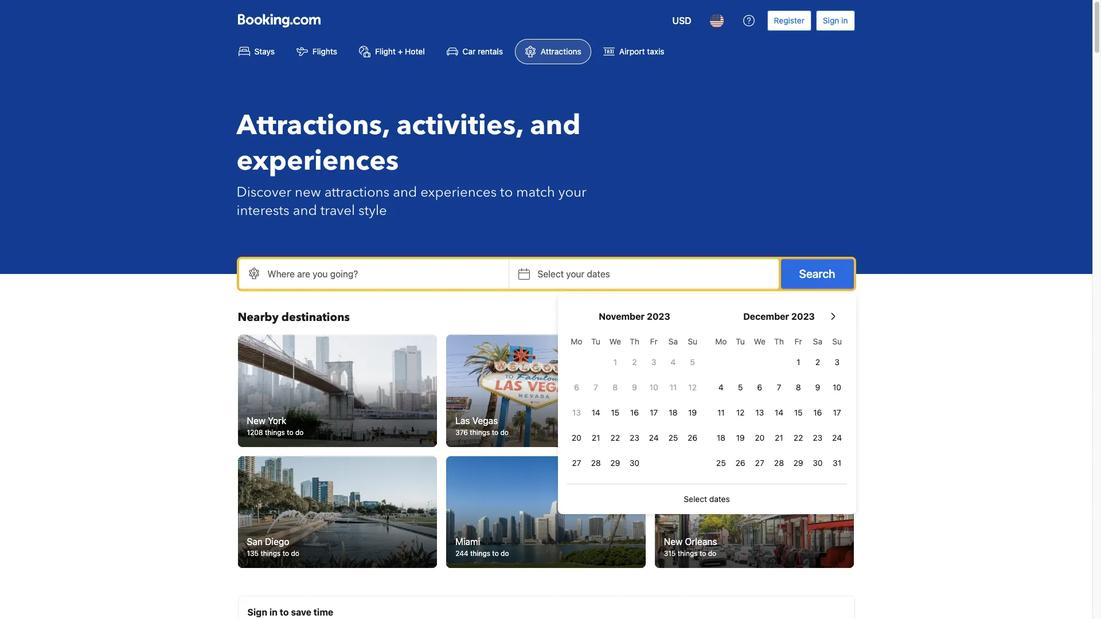Task type: vqa. For each thing, say whether or not it's contained in the screenshot.


Task type: describe. For each thing, give the bounding box(es) containing it.
14 November 2023 checkbox
[[587, 402, 606, 425]]

4 for 4 checkbox
[[719, 383, 724, 392]]

las
[[456, 416, 470, 426]]

your inside attractions, activities, and experiences discover new attractions and experiences to match your interests and travel style
[[559, 183, 587, 202]]

25 November 2023 checkbox
[[664, 427, 683, 450]]

select dates
[[684, 495, 730, 504]]

things for new orleans
[[678, 550, 698, 558]]

to left save at the bottom
[[280, 608, 289, 618]]

do inside the miami 244 things to do
[[501, 550, 509, 558]]

2 December 2023 checkbox
[[809, 351, 828, 374]]

things for las vegas
[[470, 428, 490, 437]]

7 for 7 checkbox
[[777, 383, 782, 392]]

in for sign in to save time
[[270, 608, 278, 618]]

flights
[[313, 46, 337, 56]]

12 December 2023 checkbox
[[731, 402, 751, 425]]

1 for november
[[614, 357, 617, 367]]

0 horizontal spatial and
[[293, 201, 317, 220]]

0 vertical spatial dates
[[587, 269, 610, 279]]

in for sign in
[[842, 15, 848, 25]]

7 December 2023 checkbox
[[770, 376, 789, 399]]

10 for 10 checkbox
[[833, 383, 842, 392]]

8 for 8 "checkbox"
[[796, 383, 801, 392]]

4 for 4 option
[[671, 357, 676, 367]]

15 for 15 december 2023 option
[[795, 408, 803, 418]]

fr for november
[[651, 337, 658, 347]]

31 December 2023 checkbox
[[828, 452, 847, 475]]

1208
[[247, 428, 263, 437]]

november 2023
[[599, 312, 671, 322]]

1 6 from the left
[[574, 383, 579, 392]]

27 for 27 december 2023 option
[[756, 458, 765, 468]]

key west image
[[655, 335, 855, 447]]

9 for 9 checkbox
[[816, 383, 821, 392]]

1 vertical spatial experiences
[[421, 183, 497, 202]]

usd button
[[666, 7, 699, 34]]

rentals
[[478, 46, 503, 56]]

13 for 13 december 2023 checkbox
[[756, 408, 764, 418]]

key
[[664, 416, 680, 426]]

to inside new orleans 315 things to do
[[700, 550, 707, 558]]

do for new york
[[296, 428, 304, 437]]

su for december 2023
[[833, 337, 842, 347]]

376
[[456, 428, 468, 437]]

do for san diego
[[291, 550, 299, 558]]

16 December 2023 checkbox
[[809, 402, 828, 425]]

16 for 16 option
[[814, 408, 823, 418]]

12 November 2023 checkbox
[[683, 376, 703, 399]]

things for san diego
[[261, 550, 281, 558]]

10 for 10 november 2023 option
[[650, 383, 659, 392]]

diego
[[265, 537, 289, 548]]

29 November 2023 checkbox
[[606, 452, 625, 475]]

1 for december
[[797, 357, 801, 367]]

17 December 2023 checkbox
[[828, 402, 847, 425]]

stays link
[[229, 39, 285, 64]]

27 for the 27 option
[[572, 458, 582, 468]]

28 for 28 december 2023 checkbox
[[775, 458, 784, 468]]

2023 for december 2023
[[792, 312, 815, 322]]

attractions, activities, and experiences discover new attractions and experiences to match your interests and travel style
[[237, 107, 587, 220]]

27 December 2023 checkbox
[[751, 452, 770, 475]]

19 for 19 option
[[737, 433, 745, 443]]

attractions,
[[237, 107, 390, 145]]

118
[[664, 428, 675, 437]]

25 December 2023 checkbox
[[712, 452, 731, 475]]

car
[[463, 46, 476, 56]]

mo for december
[[716, 337, 727, 347]]

grid for november
[[567, 331, 703, 475]]

grid for december
[[712, 331, 847, 475]]

san
[[247, 537, 263, 548]]

airport taxis
[[620, 46, 665, 56]]

26 for 26 checkbox
[[736, 458, 746, 468]]

new for new orleans
[[664, 537, 683, 548]]

select your dates
[[538, 269, 610, 279]]

31
[[833, 458, 842, 468]]

airport taxis link
[[594, 39, 675, 64]]

15 December 2023 checkbox
[[789, 402, 809, 425]]

attractions
[[325, 183, 390, 202]]

11 November 2023 checkbox
[[664, 376, 683, 399]]

9 December 2023 checkbox
[[809, 376, 828, 399]]

hotel
[[405, 46, 425, 56]]

29 December 2023 checkbox
[[789, 452, 809, 475]]

19 December 2023 checkbox
[[731, 427, 751, 450]]

+
[[398, 46, 403, 56]]

do for new orleans
[[709, 550, 717, 558]]

flight
[[375, 46, 396, 56]]

attractions link
[[515, 39, 592, 64]]

9 November 2023 checkbox
[[625, 376, 645, 399]]

1 November 2023 checkbox
[[606, 351, 625, 374]]

20 December 2023 checkbox
[[751, 427, 770, 450]]

22 November 2023 checkbox
[[606, 427, 625, 450]]

1 horizontal spatial and
[[393, 183, 417, 202]]

register link
[[768, 10, 812, 31]]

13 December 2023 checkbox
[[751, 402, 770, 425]]

search button
[[781, 259, 854, 289]]

10 November 2023 checkbox
[[645, 376, 664, 399]]

match
[[517, 183, 555, 202]]

24 for 24 checkbox
[[649, 433, 659, 443]]

29 for 29 option
[[794, 458, 804, 468]]

activities,
[[397, 107, 523, 145]]

1 vertical spatial your
[[567, 269, 585, 279]]

th for november
[[630, 337, 640, 347]]

save
[[291, 608, 312, 618]]

5 for 5 december 2023 option
[[738, 383, 743, 392]]

fr for december
[[795, 337, 803, 347]]

28 November 2023 checkbox
[[587, 452, 606, 475]]

22 for 22 checkbox
[[794, 433, 804, 443]]

1 horizontal spatial dates
[[710, 495, 730, 504]]

14 December 2023 checkbox
[[770, 402, 789, 425]]

244
[[456, 550, 469, 558]]

2 horizontal spatial and
[[530, 107, 581, 145]]

29 for 29 november 2023 option
[[611, 458, 620, 468]]

new york image
[[238, 335, 437, 447]]

21 for 21 november 2023 option
[[592, 433, 600, 443]]

11 December 2023 checkbox
[[712, 402, 731, 425]]

december 2023
[[744, 312, 815, 322]]

las vegas image
[[447, 335, 646, 447]]

17 for the 17 checkbox
[[833, 408, 842, 418]]

11 for the 11 december 2023 checkbox
[[718, 408, 725, 418]]

315
[[664, 550, 676, 558]]

18 December 2023 checkbox
[[712, 427, 731, 450]]

taxis
[[647, 46, 665, 56]]

key west 118 things to do
[[664, 416, 716, 437]]

to inside attractions, activities, and experiences discover new attractions and experiences to match your interests and travel style
[[500, 183, 513, 202]]

2023 for november 2023
[[647, 312, 671, 322]]

25 for 25 december 2023 'checkbox'
[[717, 458, 726, 468]]

car rentals link
[[437, 39, 513, 64]]

to inside the miami 244 things to do
[[493, 550, 499, 558]]

style
[[359, 201, 387, 220]]

destinations
[[282, 310, 350, 325]]

sign in link
[[816, 10, 855, 31]]

15 November 2023 checkbox
[[606, 402, 625, 425]]

to inside new york 1208 things to do
[[287, 428, 294, 437]]

3 November 2023 checkbox
[[645, 351, 664, 374]]

search
[[800, 267, 836, 281]]



Task type: locate. For each thing, give the bounding box(es) containing it.
0 horizontal spatial 30
[[630, 458, 640, 468]]

23 December 2023 checkbox
[[809, 427, 828, 450]]

29 right 28 december 2023 checkbox
[[794, 458, 804, 468]]

tu
[[592, 337, 601, 347], [736, 337, 745, 347]]

21 December 2023 checkbox
[[770, 427, 789, 450]]

4 December 2023 checkbox
[[712, 376, 731, 399]]

in left save at the bottom
[[270, 608, 278, 618]]

20 for 20 checkbox
[[572, 433, 582, 443]]

12 inside 12 december 2023 option
[[737, 408, 745, 418]]

11
[[670, 383, 677, 392], [718, 408, 725, 418]]

sa up the '2 december 2023' checkbox
[[813, 337, 823, 347]]

0 horizontal spatial 7
[[594, 383, 598, 392]]

8 December 2023 checkbox
[[789, 376, 809, 399]]

things inside new york 1208 things to do
[[265, 428, 285, 437]]

26 November 2023 checkbox
[[683, 427, 703, 450]]

21 inside option
[[775, 433, 784, 443]]

1 horizontal spatial 17
[[833, 408, 842, 418]]

san diego image
[[238, 457, 437, 569]]

0 horizontal spatial tu
[[592, 337, 601, 347]]

12 right 11 option
[[689, 383, 697, 392]]

sign
[[823, 15, 840, 25], [248, 608, 267, 618]]

1 vertical spatial 25
[[717, 458, 726, 468]]

vegas
[[473, 416, 498, 426]]

2 for december
[[816, 357, 821, 367]]

9 inside checkbox
[[816, 383, 821, 392]]

1 vertical spatial 12
[[737, 408, 745, 418]]

3 for november 2023
[[652, 357, 657, 367]]

airport
[[620, 46, 645, 56]]

23
[[630, 433, 640, 443], [813, 433, 823, 443]]

12 inside 12 option
[[689, 383, 697, 392]]

1 horizontal spatial we
[[754, 337, 766, 347]]

23 for 23 december 2023 checkbox
[[813, 433, 823, 443]]

0 horizontal spatial 27
[[572, 458, 582, 468]]

22 right 21 november 2023 option
[[611, 433, 620, 443]]

6 November 2023 checkbox
[[567, 376, 587, 399]]

23 right 22 'option'
[[630, 433, 640, 443]]

7 for 7 november 2023 checkbox
[[594, 383, 598, 392]]

8 right 7 checkbox
[[796, 383, 801, 392]]

13
[[573, 408, 581, 418], [756, 408, 764, 418]]

1 left the '2 december 2023' checkbox
[[797, 357, 801, 367]]

30 right 29 november 2023 option
[[630, 458, 640, 468]]

2 28 from the left
[[775, 458, 784, 468]]

1 horizontal spatial sign
[[823, 15, 840, 25]]

2
[[633, 357, 637, 367], [816, 357, 821, 367]]

12 for 12 december 2023 option
[[737, 408, 745, 418]]

usd
[[673, 15, 692, 26]]

new inside new york 1208 things to do
[[247, 416, 266, 426]]

0 horizontal spatial 2
[[633, 357, 637, 367]]

11 left 12 december 2023 option
[[718, 408, 725, 418]]

1 horizontal spatial 3
[[835, 357, 840, 367]]

23 for 23 november 2023 'option' at the right
[[630, 433, 640, 443]]

8 for "8" checkbox
[[613, 383, 618, 392]]

1 sa from the left
[[669, 337, 678, 347]]

6 December 2023 checkbox
[[751, 376, 770, 399]]

things for new york
[[265, 428, 285, 437]]

0 vertical spatial 26
[[688, 433, 698, 443]]

in right register
[[842, 15, 848, 25]]

0 horizontal spatial we
[[610, 337, 621, 347]]

1 horizontal spatial tu
[[736, 337, 745, 347]]

17
[[650, 408, 658, 418], [833, 408, 842, 418]]

4 inside option
[[671, 357, 676, 367]]

25 left 26 checkbox
[[717, 458, 726, 468]]

18 for 18 december 2023 checkbox
[[717, 433, 726, 443]]

24 left 118
[[649, 433, 659, 443]]

10 inside checkbox
[[833, 383, 842, 392]]

1 vertical spatial new
[[664, 537, 683, 548]]

0 vertical spatial 11
[[670, 383, 677, 392]]

2 10 from the left
[[833, 383, 842, 392]]

new up 315
[[664, 537, 683, 548]]

1 horizontal spatial 21
[[775, 433, 784, 443]]

we for december
[[754, 337, 766, 347]]

20 inside checkbox
[[572, 433, 582, 443]]

0 horizontal spatial mo
[[571, 337, 583, 347]]

select
[[538, 269, 564, 279], [684, 495, 708, 504]]

1 21 from the left
[[592, 433, 600, 443]]

2 tu from the left
[[736, 337, 745, 347]]

1 horizontal spatial 6
[[758, 383, 763, 392]]

2 inside checkbox
[[816, 357, 821, 367]]

8 inside checkbox
[[613, 383, 618, 392]]

th
[[630, 337, 640, 347], [775, 337, 784, 347]]

10 inside option
[[650, 383, 659, 392]]

things for key west
[[677, 428, 697, 437]]

4 left 5 december 2023 option
[[719, 383, 724, 392]]

th for december
[[775, 337, 784, 347]]

2 inside option
[[633, 357, 637, 367]]

las vegas 376 things to do
[[456, 416, 509, 437]]

su
[[688, 337, 698, 347], [833, 337, 842, 347]]

booking.com image
[[238, 14, 320, 28]]

do inside las vegas 376 things to do
[[501, 428, 509, 437]]

1 24 from the left
[[649, 433, 659, 443]]

nearby
[[238, 310, 279, 325]]

1 vertical spatial 18
[[717, 433, 726, 443]]

30 December 2023 checkbox
[[809, 452, 828, 475]]

to down vegas at the left of the page
[[492, 428, 499, 437]]

30
[[630, 458, 640, 468], [813, 458, 823, 468]]

23 November 2023 checkbox
[[625, 427, 645, 450]]

18 inside option
[[669, 408, 678, 418]]

2 20 from the left
[[755, 433, 765, 443]]

22 for 22 'option'
[[611, 433, 620, 443]]

3
[[652, 357, 657, 367], [835, 357, 840, 367]]

su up 3 december 2023 checkbox
[[833, 337, 842, 347]]

0 horizontal spatial fr
[[651, 337, 658, 347]]

0 horizontal spatial 20
[[572, 433, 582, 443]]

23 inside 23 november 2023 'option'
[[630, 433, 640, 443]]

21 right 20 checkbox
[[592, 433, 600, 443]]

0 horizontal spatial 3
[[652, 357, 657, 367]]

experiences
[[237, 142, 399, 180], [421, 183, 497, 202]]

0 horizontal spatial 1
[[614, 357, 617, 367]]

28 right the 27 option
[[591, 458, 601, 468]]

miami 244 things to do
[[456, 537, 509, 558]]

1 horizontal spatial su
[[833, 337, 842, 347]]

2 17 from the left
[[833, 408, 842, 418]]

0 horizontal spatial 21
[[592, 433, 600, 443]]

0 horizontal spatial 19
[[689, 408, 697, 418]]

0 vertical spatial experiences
[[237, 142, 399, 180]]

24
[[649, 433, 659, 443], [833, 433, 842, 443]]

1 2 from the left
[[633, 357, 637, 367]]

1 horizontal spatial 29
[[794, 458, 804, 468]]

10 December 2023 checkbox
[[828, 376, 847, 399]]

things inside san diego 135 things to do
[[261, 550, 281, 558]]

0 horizontal spatial 6
[[574, 383, 579, 392]]

0 vertical spatial new
[[247, 416, 266, 426]]

0 horizontal spatial 5
[[691, 357, 695, 367]]

22
[[611, 433, 620, 443], [794, 433, 804, 443]]

2 3 from the left
[[835, 357, 840, 367]]

14 left 15 december 2023 option
[[775, 408, 784, 418]]

to down diego
[[283, 550, 289, 558]]

18 left 19 option
[[717, 433, 726, 443]]

0 horizontal spatial grid
[[567, 331, 703, 475]]

27 November 2023 checkbox
[[567, 452, 587, 475]]

0 horizontal spatial 18
[[669, 408, 678, 418]]

5 right 4 option
[[691, 357, 695, 367]]

23 right 22 checkbox
[[813, 433, 823, 443]]

2 mo from the left
[[716, 337, 727, 347]]

1 horizontal spatial in
[[842, 15, 848, 25]]

1 horizontal spatial 14
[[775, 408, 784, 418]]

28 December 2023 checkbox
[[770, 452, 789, 475]]

2 we from the left
[[754, 337, 766, 347]]

2 1 from the left
[[797, 357, 801, 367]]

3 December 2023 checkbox
[[828, 351, 847, 374]]

car rentals
[[463, 46, 503, 56]]

things down vegas at the left of the page
[[470, 428, 490, 437]]

29
[[611, 458, 620, 468], [794, 458, 804, 468]]

to inside san diego 135 things to do
[[283, 550, 289, 558]]

15 right 14 november 2023 checkbox
[[611, 408, 620, 418]]

2 right the 1 november 2023 checkbox
[[633, 357, 637, 367]]

we down december
[[754, 337, 766, 347]]

11 for 11 option
[[670, 383, 677, 392]]

10 right 9 checkbox
[[833, 383, 842, 392]]

26 inside checkbox
[[688, 433, 698, 443]]

do right 244
[[501, 550, 509, 558]]

things inside key west 118 things to do
[[677, 428, 697, 437]]

do down the orleans
[[709, 550, 717, 558]]

19
[[689, 408, 697, 418], [737, 433, 745, 443]]

6 left 7 november 2023 checkbox
[[574, 383, 579, 392]]

8
[[613, 383, 618, 392], [796, 383, 801, 392]]

tu for november
[[592, 337, 601, 347]]

sign in to save time
[[248, 608, 334, 618]]

2 sa from the left
[[813, 337, 823, 347]]

20
[[572, 433, 582, 443], [755, 433, 765, 443]]

28 inside 28 checkbox
[[591, 458, 601, 468]]

9 right 8 "checkbox"
[[816, 383, 821, 392]]

we for november
[[610, 337, 621, 347]]

0 horizontal spatial 14
[[592, 408, 601, 418]]

do inside san diego 135 things to do
[[291, 550, 299, 558]]

18 right 17 november 2023 option
[[669, 408, 678, 418]]

do right "376"
[[501, 428, 509, 437]]

1 horizontal spatial mo
[[716, 337, 727, 347]]

Where are you going? search field
[[239, 259, 509, 289]]

1 we from the left
[[610, 337, 621, 347]]

20 right 19 option
[[755, 433, 765, 443]]

2 grid from the left
[[712, 331, 847, 475]]

17 right 16 november 2023 checkbox
[[650, 408, 658, 418]]

things inside new orleans 315 things to do
[[678, 550, 698, 558]]

4 inside checkbox
[[719, 383, 724, 392]]

2 right 1 checkbox
[[816, 357, 821, 367]]

do for key west
[[708, 428, 716, 437]]

24 November 2023 checkbox
[[645, 427, 664, 450]]

16 inside 16 option
[[814, 408, 823, 418]]

0 vertical spatial select
[[538, 269, 564, 279]]

1 10 from the left
[[650, 383, 659, 392]]

24 inside option
[[833, 433, 842, 443]]

5 for 5 option
[[691, 357, 695, 367]]

2 su from the left
[[833, 337, 842, 347]]

1 horizontal spatial 1
[[797, 357, 801, 367]]

and
[[530, 107, 581, 145], [393, 183, 417, 202], [293, 201, 317, 220]]

mo for november
[[571, 337, 583, 347]]

2 27 from the left
[[756, 458, 765, 468]]

9 for 9 checkbox
[[632, 383, 637, 392]]

28 inside 28 december 2023 checkbox
[[775, 458, 784, 468]]

13 November 2023 checkbox
[[567, 402, 587, 425]]

0 horizontal spatial su
[[688, 337, 698, 347]]

in
[[842, 15, 848, 25], [270, 608, 278, 618]]

16 right the 15 option at the bottom of the page
[[631, 408, 639, 418]]

su for november 2023
[[688, 337, 698, 347]]

0 vertical spatial 19
[[689, 408, 697, 418]]

0 vertical spatial 18
[[669, 408, 678, 418]]

11 inside checkbox
[[718, 408, 725, 418]]

november
[[599, 312, 645, 322]]

0 horizontal spatial 26
[[688, 433, 698, 443]]

16 right 15 december 2023 option
[[814, 408, 823, 418]]

1 horizontal spatial 30
[[813, 458, 823, 468]]

9 right "8" checkbox
[[632, 383, 637, 392]]

2 14 from the left
[[775, 408, 784, 418]]

28
[[591, 458, 601, 468], [775, 458, 784, 468]]

9
[[632, 383, 637, 392], [816, 383, 821, 392]]

0 vertical spatial 4
[[671, 357, 676, 367]]

1 8 from the left
[[613, 383, 618, 392]]

29 right 28 checkbox
[[611, 458, 620, 468]]

20 left 21 november 2023 option
[[572, 433, 582, 443]]

6
[[574, 383, 579, 392], [758, 383, 763, 392]]

5 right 4 checkbox
[[738, 383, 743, 392]]

2 2023 from the left
[[792, 312, 815, 322]]

5 December 2023 checkbox
[[731, 376, 751, 399]]

th down the december 2023
[[775, 337, 784, 347]]

1 grid from the left
[[567, 331, 703, 475]]

18 November 2023 checkbox
[[664, 402, 683, 425]]

21 November 2023 checkbox
[[587, 427, 606, 450]]

29 inside option
[[611, 458, 620, 468]]

0 horizontal spatial in
[[270, 608, 278, 618]]

things inside las vegas 376 things to do
[[470, 428, 490, 437]]

0 horizontal spatial 16
[[631, 408, 639, 418]]

24 December 2023 checkbox
[[828, 427, 847, 450]]

21 right 20 december 2023 option
[[775, 433, 784, 443]]

26 for '26' checkbox
[[688, 433, 698, 443]]

1 20 from the left
[[572, 433, 582, 443]]

14 right 13 november 2023 checkbox
[[592, 408, 601, 418]]

2 30 from the left
[[813, 458, 823, 468]]

19 inside option
[[737, 433, 745, 443]]

27 left 28 checkbox
[[572, 458, 582, 468]]

6 right 5 december 2023 option
[[758, 383, 763, 392]]

12 for 12 option on the bottom right
[[689, 383, 697, 392]]

1 vertical spatial 5
[[738, 383, 743, 392]]

stays
[[254, 46, 275, 56]]

2 th from the left
[[775, 337, 784, 347]]

0 horizontal spatial 13
[[573, 408, 581, 418]]

25 inside option
[[669, 433, 678, 443]]

to inside key west 118 things to do
[[699, 428, 706, 437]]

1 horizontal spatial 16
[[814, 408, 823, 418]]

discover
[[237, 183, 292, 202]]

1 horizontal spatial 4
[[719, 383, 724, 392]]

1 3 from the left
[[652, 357, 657, 367]]

mo up 6 checkbox
[[571, 337, 583, 347]]

nearby destinations
[[238, 310, 350, 325]]

register
[[774, 15, 805, 25]]

1 horizontal spatial 23
[[813, 433, 823, 443]]

sign for sign in to save time
[[248, 608, 267, 618]]

tu down 'november'
[[592, 337, 601, 347]]

8 left 9 checkbox
[[613, 383, 618, 392]]

1 mo from the left
[[571, 337, 583, 347]]

1 2023 from the left
[[647, 312, 671, 322]]

2 6 from the left
[[758, 383, 763, 392]]

new orleans image
[[655, 457, 855, 569]]

attractions
[[541, 46, 582, 56]]

3 inside checkbox
[[652, 357, 657, 367]]

0 vertical spatial 25
[[669, 433, 678, 443]]

1 tu from the left
[[592, 337, 601, 347]]

to right "1208"
[[287, 428, 294, 437]]

1 9 from the left
[[632, 383, 637, 392]]

1 left 2 option
[[614, 357, 617, 367]]

sa up 4 option
[[669, 337, 678, 347]]

to down west
[[699, 428, 706, 437]]

do inside key west 118 things to do
[[708, 428, 716, 437]]

19 right 18 december 2023 checkbox
[[737, 433, 745, 443]]

0 vertical spatial 12
[[689, 383, 697, 392]]

fr
[[651, 337, 658, 347], [795, 337, 803, 347]]

0 vertical spatial 5
[[691, 357, 695, 367]]

miami image
[[447, 457, 646, 569]]

8 inside "checkbox"
[[796, 383, 801, 392]]

14 inside option
[[775, 408, 784, 418]]

17 November 2023 checkbox
[[645, 402, 664, 425]]

new inside new orleans 315 things to do
[[664, 537, 683, 548]]

13 for 13 november 2023 checkbox
[[573, 408, 581, 418]]

1 vertical spatial 11
[[718, 408, 725, 418]]

to inside las vegas 376 things to do
[[492, 428, 499, 437]]

22 left 23 december 2023 checkbox
[[794, 433, 804, 443]]

1 su from the left
[[688, 337, 698, 347]]

1 horizontal spatial 20
[[755, 433, 765, 443]]

14 inside checkbox
[[592, 408, 601, 418]]

18 inside checkbox
[[717, 433, 726, 443]]

19 inside option
[[689, 408, 697, 418]]

2 for november
[[633, 357, 637, 367]]

flight + hotel link
[[349, 39, 435, 64]]

25 for the 25 november 2023 option at the right of page
[[669, 433, 678, 443]]

20 for 20 december 2023 option
[[755, 433, 765, 443]]

0 horizontal spatial th
[[630, 337, 640, 347]]

flights link
[[287, 39, 347, 64]]

0 horizontal spatial 10
[[650, 383, 659, 392]]

do inside new york 1208 things to do
[[296, 428, 304, 437]]

16 November 2023 checkbox
[[625, 402, 645, 425]]

west
[[682, 416, 703, 426]]

to
[[500, 183, 513, 202], [287, 428, 294, 437], [492, 428, 499, 437], [699, 428, 706, 437], [283, 550, 289, 558], [493, 550, 499, 558], [700, 550, 707, 558], [280, 608, 289, 618]]

3 right the '2 december 2023' checkbox
[[835, 357, 840, 367]]

new york 1208 things to do
[[247, 416, 304, 437]]

12 right the 11 december 2023 checkbox
[[737, 408, 745, 418]]

1 horizontal spatial 7
[[777, 383, 782, 392]]

22 December 2023 checkbox
[[789, 427, 809, 450]]

0 horizontal spatial 15
[[611, 408, 620, 418]]

1 horizontal spatial 25
[[717, 458, 726, 468]]

san diego 135 things to do
[[247, 537, 299, 558]]

10 left 11 option
[[650, 383, 659, 392]]

7 left "8" checkbox
[[594, 383, 598, 392]]

interests
[[237, 201, 290, 220]]

2 24 from the left
[[833, 433, 842, 443]]

0 horizontal spatial experiences
[[237, 142, 399, 180]]

30 for 30 option on the right
[[813, 458, 823, 468]]

0 horizontal spatial dates
[[587, 269, 610, 279]]

1 vertical spatial 26
[[736, 458, 746, 468]]

24 right 23 december 2023 checkbox
[[833, 433, 842, 443]]

1 horizontal spatial 13
[[756, 408, 764, 418]]

135
[[247, 550, 259, 558]]

to down the orleans
[[700, 550, 707, 558]]

3 for december 2023
[[835, 357, 840, 367]]

grid
[[567, 331, 703, 475], [712, 331, 847, 475]]

1 horizontal spatial select
[[684, 495, 708, 504]]

26 inside checkbox
[[736, 458, 746, 468]]

15
[[611, 408, 620, 418], [795, 408, 803, 418]]

1 horizontal spatial 11
[[718, 408, 725, 418]]

21 inside option
[[592, 433, 600, 443]]

18 for 18 november 2023 option
[[669, 408, 678, 418]]

1 vertical spatial select
[[684, 495, 708, 504]]

things inside the miami 244 things to do
[[471, 550, 491, 558]]

2 23 from the left
[[813, 433, 823, 443]]

new
[[295, 183, 321, 202]]

2023 right december
[[792, 312, 815, 322]]

2023
[[647, 312, 671, 322], [792, 312, 815, 322]]

2 22 from the left
[[794, 433, 804, 443]]

1 1 from the left
[[614, 357, 617, 367]]

14 for 14 november 2023 checkbox
[[592, 408, 601, 418]]

30 November 2023 checkbox
[[625, 452, 645, 475]]

1 horizontal spatial 9
[[816, 383, 821, 392]]

2 2 from the left
[[816, 357, 821, 367]]

select for select your dates
[[538, 269, 564, 279]]

0 horizontal spatial 12
[[689, 383, 697, 392]]

1 27 from the left
[[572, 458, 582, 468]]

we
[[610, 337, 621, 347], [754, 337, 766, 347]]

1 28 from the left
[[591, 458, 601, 468]]

4 right 3 november 2023 checkbox at the bottom right of the page
[[671, 357, 676, 367]]

1 vertical spatial dates
[[710, 495, 730, 504]]

1 22 from the left
[[611, 433, 620, 443]]

1 vertical spatial 19
[[737, 433, 745, 443]]

13 left 14 december 2023 option
[[756, 408, 764, 418]]

28 for 28 checkbox
[[591, 458, 601, 468]]

1 30 from the left
[[630, 458, 640, 468]]

sa for december 2023
[[813, 337, 823, 347]]

26 down west
[[688, 433, 698, 443]]

24 inside checkbox
[[649, 433, 659, 443]]

16 for 16 november 2023 checkbox
[[631, 408, 639, 418]]

26 right 25 december 2023 'checkbox'
[[736, 458, 746, 468]]

17 right 16 option
[[833, 408, 842, 418]]

do inside new orleans 315 things to do
[[709, 550, 717, 558]]

sign left save at the bottom
[[248, 608, 267, 618]]

25 inside 'checkbox'
[[717, 458, 726, 468]]

7 November 2023 checkbox
[[587, 376, 606, 399]]

dates up 'november'
[[587, 269, 610, 279]]

1 horizontal spatial 26
[[736, 458, 746, 468]]

27 right 26 checkbox
[[756, 458, 765, 468]]

16 inside 16 november 2023 checkbox
[[631, 408, 639, 418]]

th up 2 option
[[630, 337, 640, 347]]

5
[[691, 357, 695, 367], [738, 383, 743, 392]]

29 inside option
[[794, 458, 804, 468]]

0 horizontal spatial select
[[538, 269, 564, 279]]

19 November 2023 checkbox
[[683, 402, 703, 425]]

york
[[268, 416, 287, 426]]

tu for december
[[736, 337, 745, 347]]

1 23 from the left
[[630, 433, 640, 443]]

1 horizontal spatial 5
[[738, 383, 743, 392]]

2 29 from the left
[[794, 458, 804, 468]]

new orleans 315 things to do
[[664, 537, 718, 558]]

0 horizontal spatial 9
[[632, 383, 637, 392]]

1 29 from the left
[[611, 458, 620, 468]]

25
[[669, 433, 678, 443], [717, 458, 726, 468]]

fr up 1 checkbox
[[795, 337, 803, 347]]

new up "1208"
[[247, 416, 266, 426]]

28 right 27 december 2023 option
[[775, 458, 784, 468]]

sign in
[[823, 15, 848, 25]]

things down the orleans
[[678, 550, 698, 558]]

21 for 21 december 2023 option
[[775, 433, 784, 443]]

30 right 29 option
[[813, 458, 823, 468]]

2 9 from the left
[[816, 383, 821, 392]]

0 horizontal spatial new
[[247, 416, 266, 426]]

things down york
[[265, 428, 285, 437]]

3 left 4 option
[[652, 357, 657, 367]]

su up 5 option
[[688, 337, 698, 347]]

things down miami
[[471, 550, 491, 558]]

11 inside option
[[670, 383, 677, 392]]

1 horizontal spatial 8
[[796, 383, 801, 392]]

7 left 8 "checkbox"
[[777, 383, 782, 392]]

1 horizontal spatial 10
[[833, 383, 842, 392]]

11 right 10 november 2023 option
[[670, 383, 677, 392]]

1 17 from the left
[[650, 408, 658, 418]]

sign right register
[[823, 15, 840, 25]]

2 13 from the left
[[756, 408, 764, 418]]

tu down december
[[736, 337, 745, 347]]

things down west
[[677, 428, 697, 437]]

12
[[689, 383, 697, 392], [737, 408, 745, 418]]

2 21 from the left
[[775, 433, 784, 443]]

30 for 30 option
[[630, 458, 640, 468]]

22 inside checkbox
[[794, 433, 804, 443]]

1 horizontal spatial 19
[[737, 433, 745, 443]]

9 inside checkbox
[[632, 383, 637, 392]]

23 inside 23 december 2023 checkbox
[[813, 433, 823, 443]]

miami
[[456, 537, 480, 548]]

19 right 18 november 2023 option
[[689, 408, 697, 418]]

to right 244
[[493, 550, 499, 558]]

1 13 from the left
[[573, 408, 581, 418]]

sa for november 2023
[[669, 337, 678, 347]]

20 inside option
[[755, 433, 765, 443]]

orleans
[[685, 537, 718, 548]]

do right '26' checkbox
[[708, 428, 716, 437]]

1
[[614, 357, 617, 367], [797, 357, 801, 367]]

do for las vegas
[[501, 428, 509, 437]]

time
[[314, 608, 334, 618]]

mo up 4 checkbox
[[716, 337, 727, 347]]

14 for 14 december 2023 option
[[775, 408, 784, 418]]

sign for sign in
[[823, 15, 840, 25]]

20 November 2023 checkbox
[[567, 427, 587, 450]]

8 November 2023 checkbox
[[606, 376, 625, 399]]

1 14 from the left
[[592, 408, 601, 418]]

your
[[559, 183, 587, 202], [567, 269, 585, 279]]

0 horizontal spatial sa
[[669, 337, 678, 347]]

1 16 from the left
[[631, 408, 639, 418]]

to left match
[[500, 183, 513, 202]]

2 15 from the left
[[795, 408, 803, 418]]

1 horizontal spatial th
[[775, 337, 784, 347]]

13 left 14 november 2023 checkbox
[[573, 408, 581, 418]]

1 7 from the left
[[594, 383, 598, 392]]

travel
[[321, 201, 355, 220]]

1 horizontal spatial 18
[[717, 433, 726, 443]]

25 down key
[[669, 433, 678, 443]]

1 horizontal spatial 12
[[737, 408, 745, 418]]

17 inside option
[[650, 408, 658, 418]]

3 inside checkbox
[[835, 357, 840, 367]]

26 December 2023 checkbox
[[731, 452, 751, 475]]

5 inside option
[[691, 357, 695, 367]]

2 fr from the left
[[795, 337, 803, 347]]

0 horizontal spatial 11
[[670, 383, 677, 392]]

2 16 from the left
[[814, 408, 823, 418]]

24 for 24 option
[[833, 433, 842, 443]]

1 horizontal spatial 15
[[795, 408, 803, 418]]

2 8 from the left
[[796, 383, 801, 392]]

18
[[669, 408, 678, 418], [717, 433, 726, 443]]

0 horizontal spatial 28
[[591, 458, 601, 468]]

17 inside checkbox
[[833, 408, 842, 418]]

mo
[[571, 337, 583, 347], [716, 337, 727, 347]]

december
[[744, 312, 790, 322]]

1 fr from the left
[[651, 337, 658, 347]]

1 th from the left
[[630, 337, 640, 347]]

1 horizontal spatial 2023
[[792, 312, 815, 322]]

1 15 from the left
[[611, 408, 620, 418]]

0 horizontal spatial 4
[[671, 357, 676, 367]]

15 for the 15 option at the bottom of the page
[[611, 408, 620, 418]]

do right "1208"
[[296, 428, 304, 437]]

1 horizontal spatial experiences
[[421, 183, 497, 202]]

things down diego
[[261, 550, 281, 558]]

5 November 2023 checkbox
[[683, 351, 703, 374]]

select for select dates
[[684, 495, 708, 504]]

do right 135
[[291, 550, 299, 558]]

flight + hotel
[[375, 46, 425, 56]]

fr up 3 november 2023 checkbox at the bottom right of the page
[[651, 337, 658, 347]]

4 November 2023 checkbox
[[664, 351, 683, 374]]

do
[[296, 428, 304, 437], [501, 428, 509, 437], [708, 428, 716, 437], [291, 550, 299, 558], [501, 550, 509, 558], [709, 550, 717, 558]]

4
[[671, 357, 676, 367], [719, 383, 724, 392]]

1 horizontal spatial sa
[[813, 337, 823, 347]]

1 horizontal spatial grid
[[712, 331, 847, 475]]

17 for 17 november 2023 option
[[650, 408, 658, 418]]

1 horizontal spatial 22
[[794, 433, 804, 443]]

1 December 2023 checkbox
[[789, 351, 809, 374]]

19 for 19 option
[[689, 408, 697, 418]]

2 November 2023 checkbox
[[625, 351, 645, 374]]

new for new york
[[247, 416, 266, 426]]

22 inside 'option'
[[611, 433, 620, 443]]

2 7 from the left
[[777, 383, 782, 392]]

26
[[688, 433, 698, 443], [736, 458, 746, 468]]

5 inside option
[[738, 383, 743, 392]]



